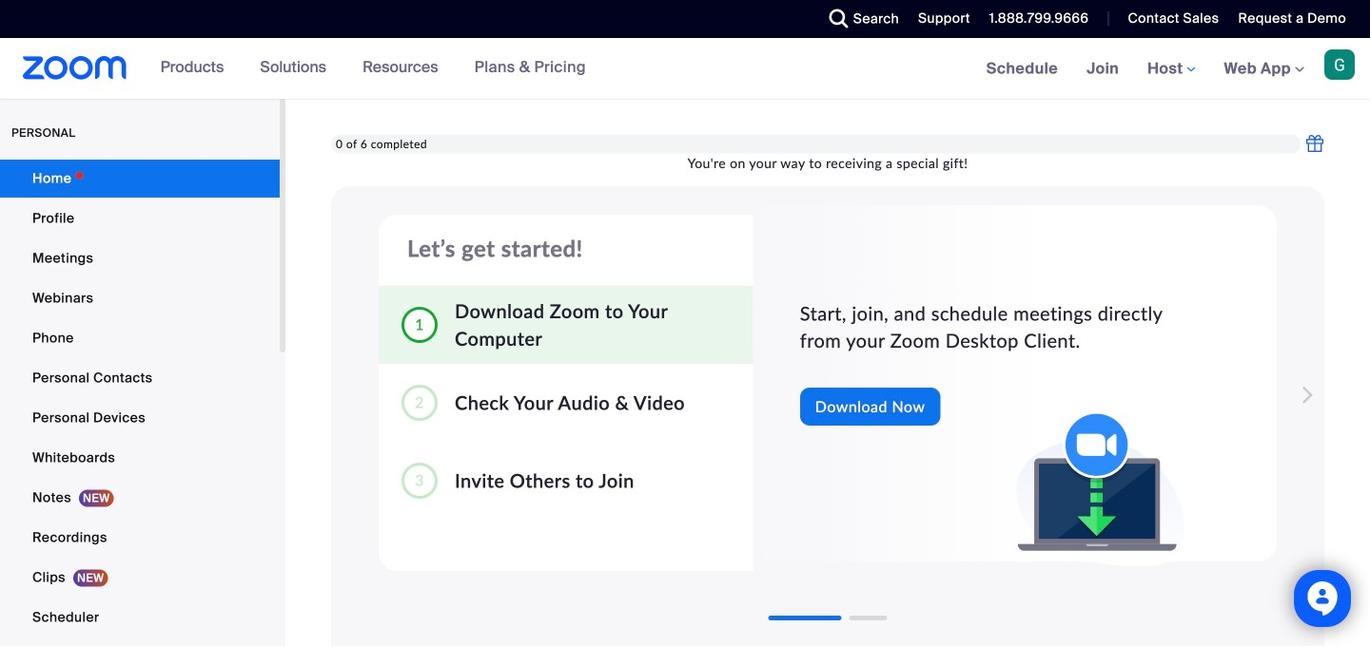 Task type: vqa. For each thing, say whether or not it's contained in the screenshot.
'tooltip' at the right top of page
no



Task type: locate. For each thing, give the bounding box(es) containing it.
profile picture image
[[1324, 49, 1355, 80]]

zoom logo image
[[23, 56, 127, 80]]

banner
[[0, 38, 1370, 100]]

meetings navigation
[[972, 38, 1370, 100]]



Task type: describe. For each thing, give the bounding box(es) containing it.
personal menu menu
[[0, 160, 280, 647]]

product information navigation
[[146, 38, 600, 99]]

next image
[[1291, 377, 1318, 415]]



